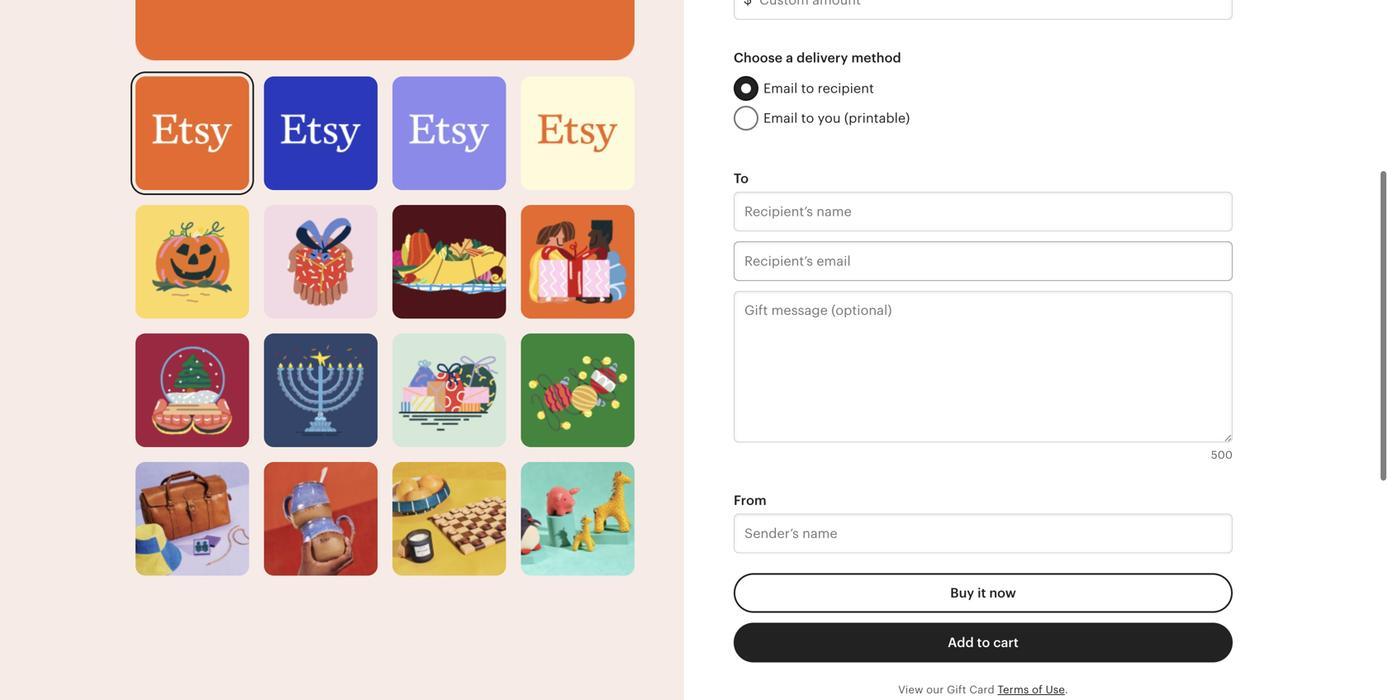 Task type: locate. For each thing, give the bounding box(es) containing it.
1 vertical spatial email
[[764, 111, 798, 126]]

to down choose a delivery method
[[801, 81, 814, 96]]

a
[[786, 51, 794, 65]]

email to recipient
[[764, 81, 874, 96]]

1 email from the top
[[764, 81, 798, 96]]

Sender's name text field
[[734, 514, 1233, 553]]

500
[[1212, 449, 1233, 461]]

illustration of two open hands holding a small box wrapped in a red paper with white confetti design on a light pink background with and small etsy logo in the top left corner in black font image
[[264, 205, 378, 319]]

1 etsy logo with white font on an orange background image from the top
[[136, 0, 635, 60]]

buy
[[951, 586, 975, 600]]

(printable)
[[845, 111, 910, 126]]

Custom amount number field
[[734, 0, 1233, 20]]

still life photograph of a checkerboard with wooden pieces on a yellow tabletop. to the left, there's a candle with the label "l'apothecary" and a cork base. in the background, a blue striped bowl filled with citrus fruit. image
[[393, 462, 506, 576]]

photograph of a hand holding two stacked handmade ceramic mugs with a natural brown clay base dipped in a light blueish purple glaze on an orange red background with a small etsy logo in white font in the top left corner image
[[264, 462, 378, 576]]

delivery
[[797, 51, 848, 65]]

0 vertical spatial to
[[801, 81, 814, 96]]

to
[[734, 171, 749, 186]]

illustration of a yellow cornucopia sitting on a white tablecloth with turquoise checkers and overfilling with an orange gourd, yellow corn, pink grapes, as well as seasonal foliage floating behind. the background is burgundy with a small etsy logo in white font in the top left corner. image
[[393, 205, 506, 319]]

method
[[852, 51, 902, 65]]

to
[[801, 81, 814, 96], [801, 111, 814, 126], [977, 635, 990, 650]]

1 vertical spatial to
[[801, 111, 814, 126]]

1 vertical spatial etsy logo with white font on an orange background image
[[136, 77, 249, 190]]

to inside button
[[977, 635, 990, 650]]

illustration of hands cradling a snow globe with a green christmas tree and falling snow against a maroon red background with a small etsy logo in white font in the top left corner.. image
[[136, 334, 249, 447]]

choose a delivery method
[[734, 51, 902, 65]]

to left cart
[[977, 635, 990, 650]]

our
[[927, 684, 944, 696]]

email to you (printable)
[[764, 111, 910, 126]]

illustration of lit menorah with a star as the center candle flame on a dark blue background with a small etsy logo in white font in the top left corner image
[[264, 334, 378, 447]]

to left 'you'
[[801, 111, 814, 126]]

now
[[990, 586, 1017, 600]]

etsy logo with white font on an orange background image
[[136, 0, 635, 60], [136, 77, 249, 190]]

illustration of an assortment of 3 sphere ornaments with red and golden yellow colors and a string of lights running through them on a green background with a small etsy logo in white font in the top left corner image
[[521, 334, 635, 447]]

use
[[1046, 684, 1065, 696]]

buy it now
[[951, 586, 1017, 600]]

.
[[1065, 684, 1069, 696]]

email
[[764, 81, 798, 96], [764, 111, 798, 126]]

from
[[734, 493, 767, 508]]

0 vertical spatial email
[[764, 81, 798, 96]]

add to cart
[[948, 635, 1019, 650]]

terms of use link
[[998, 684, 1065, 696]]

2 vertical spatial to
[[977, 635, 990, 650]]

etsy logo with orange font on a lavender background image
[[393, 77, 506, 190]]

buy it now button
[[734, 573, 1233, 613]]

still life photograph of a brown leather travel bag, yellow and blue paneled bucket hat, a set of dark emerald colored tiered earrings in a purple jewelry box, and a gold braided necklace and bracelet set on a lavender background with a small etsy logo in black font in the top left corner image
[[136, 462, 249, 576]]

etsy logo with white font on a blue background image
[[264, 77, 378, 190]]

recipient
[[818, 81, 874, 96]]

email down 'email to recipient'
[[764, 111, 798, 126]]

Recipient's email email field
[[734, 241, 1233, 281]]

2 email from the top
[[764, 111, 798, 126]]

card
[[970, 684, 995, 696]]

email down a
[[764, 81, 798, 96]]

0 vertical spatial etsy logo with white font on an orange background image
[[136, 0, 635, 60]]



Task type: vqa. For each thing, say whether or not it's contained in the screenshot.
1st 'celebration' from the left
no



Task type: describe. For each thing, give the bounding box(es) containing it.
to for cart
[[977, 635, 990, 650]]

view our gift card terms of use .
[[899, 684, 1069, 696]]

illustration of two people holding a large pink gift box with white zig zag stripes and a red and pink ribbon, on an orange background with a small etsy logo in white font in the top left corner image
[[521, 205, 635, 319]]

of
[[1032, 684, 1043, 696]]

add to cart button
[[734, 623, 1233, 662]]

email for email to you (printable)
[[764, 111, 798, 126]]

it
[[978, 586, 986, 600]]

etsy logo with white font on a cream background image
[[521, 77, 635, 190]]

to for you
[[801, 111, 814, 126]]

still life photograph of plush toy animals on a teal background. on the left, a penguin with a white belly, black body and red feet. in the center, a pink pig with darker pink details sits atop a teal block. to the right, two giraffes—one large with yellow fabric and orange spots, and a smaller one with lighter yellow and orange spots—stand near each other, with the smaller giraffe in front of a shorter teal block. image
[[521, 462, 635, 576]]

you
[[818, 111, 841, 126]]

Recipient's name text field
[[734, 192, 1233, 232]]

2 etsy logo with white font on an orange background image from the top
[[136, 77, 249, 190]]

email for email to recipient
[[764, 81, 798, 96]]

to for recipient
[[801, 81, 814, 96]]

terms
[[998, 684, 1029, 696]]

gift
[[947, 684, 967, 696]]

Gift message (optional) text field
[[734, 291, 1233, 442]]

choose
[[734, 51, 783, 65]]

illustration of an orange pumpkin with a carved face on a bed of green with a yellow background and a small etsy logo in the top left corner in black font image
[[136, 205, 249, 319]]

cart
[[994, 635, 1019, 650]]

add
[[948, 635, 974, 650]]

illustration of an assortment of multicolored wrapped presents with a light pastel green background and a small etsy logo in white font in the top left corner image
[[393, 334, 506, 447]]

view
[[899, 684, 924, 696]]



